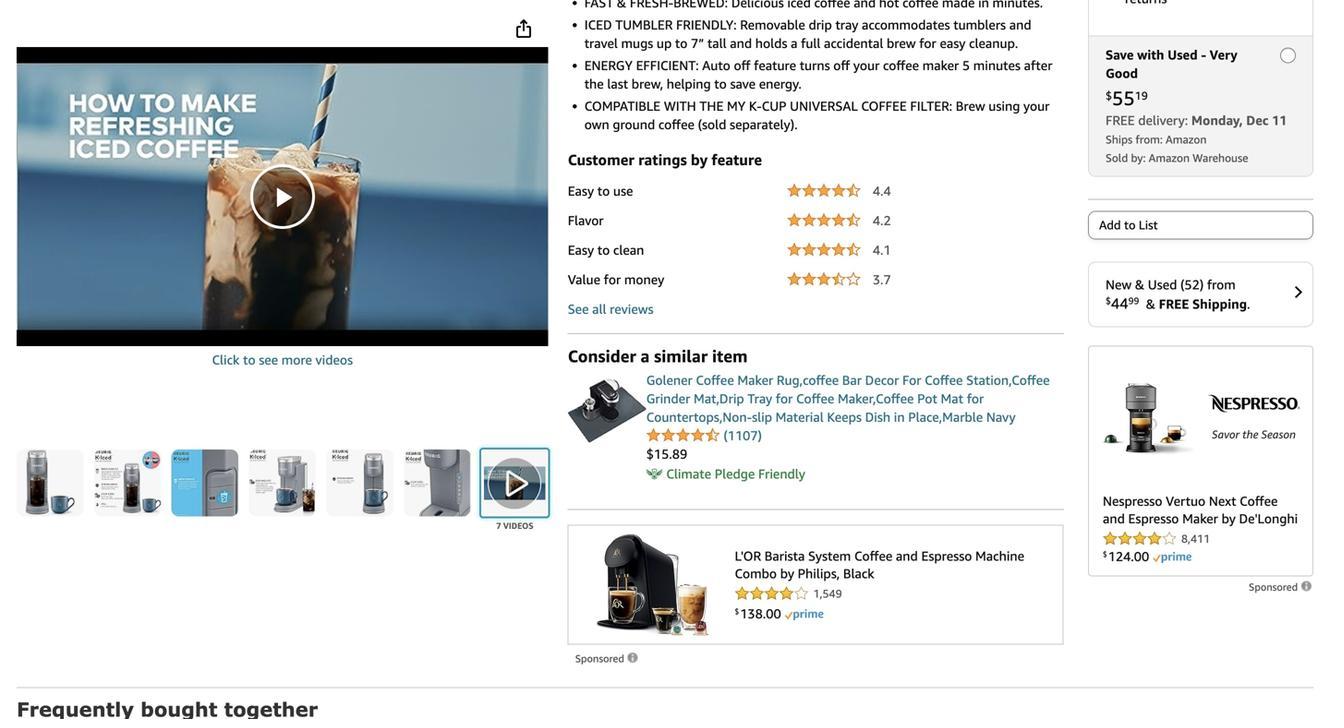 Task type: locate. For each thing, give the bounding box(es) containing it.
0 vertical spatial sponsored
[[1249, 581, 1301, 593]]

used
[[1168, 47, 1198, 62], [1148, 277, 1177, 292]]

climate pledge friendly
[[666, 466, 805, 482]]

holds
[[755, 36, 787, 51]]

grinder
[[646, 391, 690, 406]]

0 horizontal spatial free
[[1106, 112, 1135, 128]]

after
[[1024, 58, 1053, 73]]

(1107) link
[[724, 428, 762, 443]]

and right tall
[[730, 36, 752, 51]]

mat,drip
[[694, 391, 744, 406]]

to for add to list
[[1124, 218, 1136, 232]]

1 vertical spatial easy
[[568, 242, 594, 258]]

dec
[[1246, 112, 1269, 128]]

1 vertical spatial amazon
[[1149, 151, 1190, 164]]

$
[[1106, 89, 1112, 102], [1106, 295, 1111, 306]]

coffee
[[883, 58, 919, 73], [659, 117, 695, 132]]

1 vertical spatial feature
[[712, 151, 762, 169]]

used left '-'
[[1168, 47, 1198, 62]]

0 vertical spatial amazon
[[1166, 133, 1207, 146]]

sponsored for leftmost leave feedback on sponsored ad element
[[575, 653, 627, 665]]

to inside add to list link
[[1124, 218, 1136, 232]]

accidental
[[824, 36, 883, 51]]

bar
[[842, 373, 862, 388]]

0 horizontal spatial and
[[730, 36, 752, 51]]

1 horizontal spatial &
[[1146, 296, 1156, 312]]

for right mat
[[967, 391, 984, 406]]

off down "accidental"
[[833, 58, 850, 73]]

off
[[734, 58, 751, 73], [833, 58, 850, 73]]

to for easy to use
[[597, 183, 610, 199]]

navy
[[986, 410, 1016, 425]]

climate pledge friendly image
[[646, 466, 663, 483]]

2 $ from the top
[[1106, 295, 1111, 306]]

coffee down rug,coffee
[[796, 391, 834, 406]]

ground
[[613, 117, 655, 132]]

$ down 'good'
[[1106, 89, 1112, 102]]

to left the list
[[1124, 218, 1136, 232]]

used inside new & used (52) from $ 44 99 & free shipping .
[[1148, 277, 1177, 292]]

a inside iced tumbler friendly: removable drip tray accommodates tumblers and travel mugs up to 7" tall and holds a full accidental brew for easy cleanup. energy efficient: auto off feature turns off your coffee maker 5 minutes after the last brew, helping to save energy. compatible with the my k-cup universal coffee filter: brew using your own ground coffee (sold separately).
[[791, 36, 798, 51]]

1 $ from the top
[[1106, 89, 1112, 102]]

for left easy
[[919, 36, 937, 51]]

1 vertical spatial free
[[1159, 296, 1189, 312]]

your right using
[[1024, 98, 1050, 114]]

and
[[1009, 17, 1032, 32], [730, 36, 752, 51]]

to down auto
[[714, 76, 727, 91]]

golener coffee maker rug,coffee bar decor for coffee station,coffee grinder mat,drip tray for coffee maker,coffee pot mat for countertops,non-slip material keeps dish in place,marble navy
[[646, 373, 1050, 425]]

easy up value
[[568, 242, 594, 258]]

2 easy from the top
[[568, 242, 594, 258]]

cleanup.
[[969, 36, 1018, 51]]

& up 99
[[1135, 277, 1145, 292]]

0 horizontal spatial off
[[734, 58, 751, 73]]

1 easy from the top
[[568, 183, 594, 199]]

0 vertical spatial easy
[[568, 183, 594, 199]]

0 vertical spatial $
[[1106, 89, 1112, 102]]

to left use
[[597, 183, 610, 199]]

in
[[894, 410, 905, 425]]

0 vertical spatial and
[[1009, 17, 1032, 32]]

to left the 7"
[[675, 36, 688, 51]]

free down (52)
[[1159, 296, 1189, 312]]

energy
[[584, 58, 633, 73]]

value for money
[[568, 272, 664, 287]]

easy up flavor
[[568, 183, 594, 199]]

55
[[1112, 86, 1135, 109]]

a up golener
[[641, 346, 650, 366]]

auto
[[702, 58, 731, 73]]

feature right by
[[712, 151, 762, 169]]

amazon
[[1166, 133, 1207, 146], [1149, 151, 1190, 164]]

used for 99
[[1148, 277, 1177, 292]]

maker
[[923, 58, 959, 73]]

Add to List radio
[[1088, 211, 1314, 240]]

for up material
[[776, 391, 793, 406]]

from
[[1207, 277, 1236, 292]]

1 horizontal spatial sponsored link
[[1249, 580, 1314, 593]]

1 horizontal spatial coffee
[[796, 391, 834, 406]]

1 horizontal spatial free
[[1159, 296, 1189, 312]]

0 vertical spatial a
[[791, 36, 798, 51]]

leave feedback on sponsored ad element
[[1249, 581, 1314, 593], [575, 653, 640, 665]]

amazon down from:
[[1149, 151, 1190, 164]]

shipping
[[1193, 296, 1247, 312]]

1 vertical spatial sponsored
[[575, 653, 627, 665]]

climate
[[666, 466, 711, 482]]

save
[[1106, 47, 1134, 62]]

maker
[[738, 373, 773, 388]]

1 horizontal spatial off
[[833, 58, 850, 73]]

to for click to see more videos
[[243, 352, 255, 368]]

1 vertical spatial sponsored link
[[575, 650, 640, 668]]

delivery:
[[1138, 112, 1188, 128]]

free up ships
[[1106, 112, 1135, 128]]

1 vertical spatial &
[[1146, 296, 1156, 312]]

2 horizontal spatial coffee
[[925, 373, 963, 388]]

all
[[592, 302, 606, 317]]

1 vertical spatial $
[[1106, 295, 1111, 306]]

to left clean
[[597, 242, 610, 258]]

value
[[568, 272, 600, 287]]

friendly
[[758, 466, 805, 482]]

easy
[[568, 183, 594, 199], [568, 242, 594, 258]]

used inside save with used - very good $ 55 19
[[1168, 47, 1198, 62]]

0 horizontal spatial a
[[641, 346, 650, 366]]

0 horizontal spatial sponsored link
[[575, 650, 640, 668]]

1 horizontal spatial a
[[791, 36, 798, 51]]

0 vertical spatial your
[[854, 58, 880, 73]]

ships
[[1106, 133, 1133, 146]]

0 vertical spatial &
[[1135, 277, 1145, 292]]

1 horizontal spatial and
[[1009, 17, 1032, 32]]

0 vertical spatial used
[[1168, 47, 1198, 62]]

monday,
[[1192, 112, 1243, 128]]

a left full
[[791, 36, 798, 51]]

& right 99
[[1146, 296, 1156, 312]]

by:
[[1131, 151, 1146, 164]]

off up save
[[734, 58, 751, 73]]

0 vertical spatial sponsored link
[[1249, 580, 1314, 593]]

coffee down brew
[[883, 58, 919, 73]]

place,marble
[[908, 410, 983, 425]]

feature up energy.
[[754, 58, 796, 73]]

use
[[613, 183, 633, 199]]

1 vertical spatial coffee
[[659, 117, 695, 132]]

coffee down "with"
[[659, 117, 695, 132]]

1 horizontal spatial sponsored
[[1249, 581, 1301, 593]]

1 vertical spatial a
[[641, 346, 650, 366]]

and up cleanup. at the top of page
[[1009, 17, 1032, 32]]

coffee up the mat,drip
[[696, 373, 734, 388]]

new & used (52) from $ 44 99 & free shipping .
[[1106, 277, 1250, 312]]

from:
[[1136, 133, 1163, 146]]

to inside click to see more videos link
[[243, 352, 255, 368]]

7"
[[691, 36, 704, 51]]

0 horizontal spatial sponsored
[[575, 653, 627, 665]]

0 vertical spatial leave feedback on sponsored ad element
[[1249, 581, 1314, 593]]

11
[[1272, 112, 1287, 128]]

for inside iced tumbler friendly: removable drip tray accommodates tumblers and travel mugs up to 7" tall and holds a full accidental brew for easy cleanup. energy efficient: auto off feature turns off your coffee maker 5 minutes after the last brew, helping to save energy. compatible with the my k-cup universal coffee filter: brew using your own ground coffee (sold separately).
[[919, 36, 937, 51]]

1 vertical spatial and
[[730, 36, 752, 51]]

None submit
[[17, 450, 84, 517], [94, 450, 161, 517], [172, 450, 238, 517], [249, 450, 316, 517], [327, 450, 393, 517], [404, 450, 471, 517], [481, 450, 548, 517], [17, 450, 84, 517], [94, 450, 161, 517], [172, 450, 238, 517], [249, 450, 316, 517], [327, 450, 393, 517], [404, 450, 471, 517], [481, 450, 548, 517]]

minutes
[[973, 58, 1021, 73]]

used left (52)
[[1148, 277, 1177, 292]]

your
[[854, 58, 880, 73], [1024, 98, 1050, 114]]

a
[[791, 36, 798, 51], [641, 346, 650, 366]]

to
[[675, 36, 688, 51], [714, 76, 727, 91], [597, 183, 610, 199], [1124, 218, 1136, 232], [597, 242, 610, 258], [243, 352, 255, 368]]

1 vertical spatial used
[[1148, 277, 1177, 292]]

very
[[1210, 47, 1238, 62]]

coffee up mat
[[925, 373, 963, 388]]

keeps
[[827, 410, 862, 425]]

click to see more videos
[[212, 352, 353, 368]]

amazon down delivery:
[[1166, 133, 1207, 146]]

clean
[[613, 242, 644, 258]]

removable
[[740, 17, 805, 32]]

sponsored
[[1249, 581, 1301, 593], [575, 653, 627, 665]]

helping
[[667, 76, 711, 91]]

free inside free delivery: monday, dec 11 ships from: amazon sold by: amazon warehouse
[[1106, 112, 1135, 128]]

1 vertical spatial leave feedback on sponsored ad element
[[575, 653, 640, 665]]

free
[[1106, 112, 1135, 128], [1159, 296, 1189, 312]]

0 vertical spatial free
[[1106, 112, 1135, 128]]

easy for easy to clean
[[568, 242, 594, 258]]

sponsored for rightmost leave feedback on sponsored ad element
[[1249, 581, 1301, 593]]

pledge
[[715, 466, 755, 482]]

feature inside iced tumbler friendly: removable drip tray accommodates tumblers and travel mugs up to 7" tall and holds a full accidental brew for easy cleanup. energy efficient: auto off feature turns off your coffee maker 5 minutes after the last brew, helping to save energy. compatible with the my k-cup universal coffee filter: brew using your own ground coffee (sold separately).
[[754, 58, 796, 73]]

click to see more videos link
[[17, 351, 548, 369]]

1 horizontal spatial coffee
[[883, 58, 919, 73]]

0 vertical spatial feature
[[754, 58, 796, 73]]

the
[[584, 76, 604, 91]]

to left "see"
[[243, 352, 255, 368]]

decor
[[865, 373, 899, 388]]

easy
[[940, 36, 966, 51]]

1 vertical spatial your
[[1024, 98, 1050, 114]]

your down "accidental"
[[854, 58, 880, 73]]

accommodates
[[862, 17, 950, 32]]

brew,
[[632, 76, 663, 91]]

$ down new
[[1106, 295, 1111, 306]]

0 vertical spatial coffee
[[883, 58, 919, 73]]

rug,coffee
[[777, 373, 839, 388]]

add to list link
[[1089, 212, 1313, 239]]

7 videos
[[496, 521, 534, 531]]



Task type: describe. For each thing, give the bounding box(es) containing it.
.
[[1247, 296, 1250, 312]]

filter:
[[910, 98, 953, 114]]

-
[[1201, 47, 1206, 62]]

k-
[[749, 98, 762, 114]]

money
[[624, 272, 664, 287]]

radio inactive image
[[1280, 47, 1296, 63]]

tall
[[707, 36, 727, 51]]

$15.89
[[646, 447, 687, 462]]

$ inside new & used (52) from $ 44 99 & free shipping .
[[1106, 295, 1111, 306]]

up
[[657, 36, 672, 51]]

99
[[1129, 295, 1139, 306]]

turns
[[800, 58, 830, 73]]

0 horizontal spatial coffee
[[696, 373, 734, 388]]

click
[[212, 352, 240, 368]]

to for easy to clean
[[597, 242, 610, 258]]

2 off from the left
[[833, 58, 850, 73]]

0 horizontal spatial &
[[1135, 277, 1145, 292]]

consider
[[568, 346, 636, 366]]

4.2
[[873, 213, 891, 228]]

1 horizontal spatial leave feedback on sponsored ad element
[[1249, 581, 1314, 593]]

free inside new & used (52) from $ 44 99 & free shipping .
[[1159, 296, 1189, 312]]

warehouse
[[1193, 151, 1248, 164]]

1 horizontal spatial your
[[1024, 98, 1050, 114]]

for right value
[[604, 272, 621, 287]]

golener
[[646, 373, 693, 388]]

(52)
[[1181, 277, 1204, 292]]

mat
[[941, 391, 964, 406]]

cup
[[762, 98, 787, 114]]

own
[[584, 117, 609, 132]]

save
[[730, 76, 756, 91]]

easy to use
[[568, 183, 633, 199]]

0 horizontal spatial coffee
[[659, 117, 695, 132]]

used for 55
[[1168, 47, 1198, 62]]

efficient:
[[636, 58, 699, 73]]

new
[[1106, 277, 1132, 292]]

free delivery: monday, dec 11 ships from: amazon sold by: amazon warehouse
[[1106, 112, 1287, 164]]

sold
[[1106, 151, 1128, 164]]

full
[[801, 36, 821, 51]]

0 horizontal spatial leave feedback on sponsored ad element
[[575, 653, 640, 665]]

using
[[989, 98, 1020, 114]]

brew
[[956, 98, 985, 114]]

save with used - very good $ 55 19
[[1106, 47, 1238, 109]]

4.1
[[873, 242, 891, 258]]

friendly:
[[676, 17, 737, 32]]

for
[[903, 373, 921, 388]]

see
[[568, 302, 589, 317]]

similar
[[654, 346, 708, 366]]

videos
[[315, 352, 353, 368]]

see all reviews link
[[568, 302, 654, 317]]

golener coffee maker rug,coffee bar decor for coffee station,coffee grinder mat,drip tray for coffee maker,coffee pot mat for countertops,non-slip material keeps dish in place,marble navy link
[[646, 373, 1050, 425]]

dish
[[865, 410, 891, 425]]

19
[[1135, 89, 1148, 102]]

iced
[[584, 17, 612, 32]]

$ inside save with used - very good $ 55 19
[[1106, 89, 1112, 102]]

the
[[700, 98, 724, 114]]

brew
[[887, 36, 916, 51]]

mugs
[[621, 36, 653, 51]]

countertops,non-
[[646, 410, 752, 425]]

see all reviews
[[568, 302, 654, 317]]

44
[[1111, 294, 1129, 312]]

tumblers
[[954, 17, 1006, 32]]

iced tumbler friendly: removable drip tray accommodates tumblers and travel mugs up to 7" tall and holds a full accidental brew for easy cleanup. energy efficient: auto off feature turns off your coffee maker 5 minutes after the last brew, helping to save energy. compatible with the my k-cup universal coffee filter: brew using your own ground coffee (sold separately).
[[584, 17, 1053, 132]]

1 off from the left
[[734, 58, 751, 73]]

last
[[607, 76, 628, 91]]

by
[[691, 151, 708, 169]]

station,coffee
[[966, 373, 1050, 388]]

tray
[[836, 17, 858, 32]]

3.7
[[873, 272, 891, 287]]

add to list
[[1099, 218, 1158, 232]]

with
[[1137, 47, 1164, 62]]

reviews
[[610, 302, 654, 317]]

list
[[1139, 218, 1158, 232]]

0 horizontal spatial your
[[854, 58, 880, 73]]

customer ratings by feature
[[568, 151, 762, 169]]

see
[[259, 352, 278, 368]]

add
[[1099, 218, 1121, 232]]

travel
[[584, 36, 618, 51]]

easy for easy to use
[[568, 183, 594, 199]]

my
[[727, 98, 746, 114]]

good
[[1106, 65, 1138, 81]]



Task type: vqa. For each thing, say whether or not it's contained in the screenshot.
the topmost Used
yes



